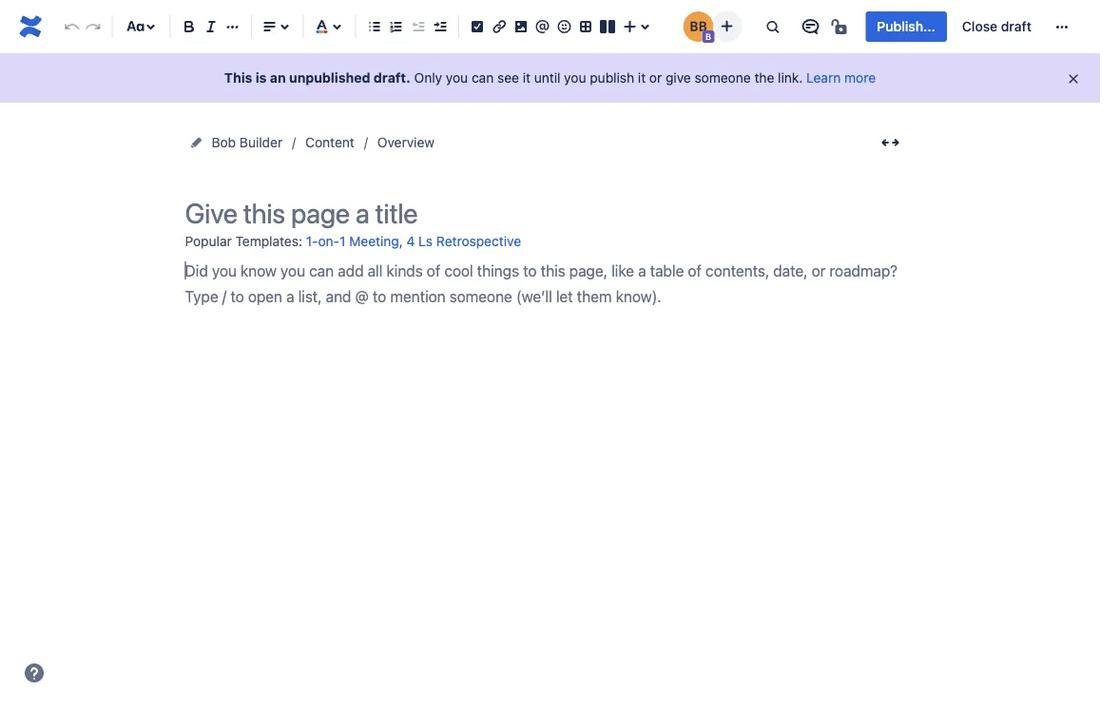 Task type: locate. For each thing, give the bounding box(es) containing it.
can
[[472, 70, 494, 86]]

1 horizontal spatial it
[[638, 70, 646, 86]]

close draft
[[963, 19, 1032, 34]]

add image, video, or file image
[[510, 15, 533, 38]]

bob builder
[[212, 135, 283, 150]]

overview
[[378, 135, 435, 150]]

confluence image
[[15, 11, 46, 42]]

more image
[[1051, 15, 1074, 38]]

you
[[446, 70, 468, 86], [564, 70, 587, 86]]

close draft button
[[951, 11, 1044, 42]]

link image
[[488, 15, 511, 38]]

popular templates: 1-on-1 meeting , 4 ls retrospective
[[185, 233, 521, 249]]

help image
[[23, 662, 46, 685]]

4 ls retrospective button
[[407, 226, 521, 258]]

1 horizontal spatial you
[[564, 70, 587, 86]]

on-
[[318, 234, 340, 249]]

someone
[[695, 70, 751, 86]]

italic ⌘i image
[[200, 15, 223, 38]]

more formatting image
[[221, 15, 244, 38]]

Give this page a title text field
[[185, 198, 908, 229]]

it
[[523, 70, 531, 86], [638, 70, 646, 86]]

you left can
[[446, 70, 468, 86]]

move this page image
[[189, 135, 204, 150]]

find and replace image
[[762, 15, 784, 38]]

it right see
[[523, 70, 531, 86]]

indent tab image
[[429, 15, 451, 38]]

retrospective
[[437, 234, 521, 249]]

the
[[755, 70, 775, 86]]

2 you from the left
[[564, 70, 587, 86]]

content
[[306, 135, 355, 150]]

you right until
[[564, 70, 587, 86]]

text styles image
[[124, 15, 147, 38]]

undo ⌘z image
[[60, 15, 83, 38]]

bullet list ⌘⇧8 image
[[363, 15, 386, 38]]

Main content area, start typing to enter text. text field
[[185, 258, 908, 310]]

emoji image
[[553, 15, 576, 38]]

0 horizontal spatial it
[[523, 70, 531, 86]]

confluence image
[[15, 11, 46, 42]]

bold ⌘b image
[[178, 15, 201, 38]]

2 it from the left
[[638, 70, 646, 86]]

0 horizontal spatial you
[[446, 70, 468, 86]]

link.
[[778, 70, 803, 86]]

1-
[[306, 234, 318, 249]]

redo ⌘⇧z image
[[82, 15, 105, 38]]

it left or in the right of the page
[[638, 70, 646, 86]]

numbered list ⌘⇧7 image
[[385, 15, 408, 38]]



Task type: describe. For each thing, give the bounding box(es) containing it.
ls
[[419, 234, 433, 249]]

draft.
[[374, 70, 411, 86]]

no restrictions image
[[830, 15, 853, 38]]

comment icon image
[[800, 15, 822, 38]]

invite to edit image
[[716, 15, 739, 38]]

publish
[[590, 70, 635, 86]]

action item image
[[466, 15, 489, 38]]

popular
[[185, 233, 232, 249]]

learn more link
[[807, 70, 876, 86]]

close
[[963, 19, 998, 34]]

content link
[[306, 131, 355, 154]]

1-on-1 meeting button
[[306, 226, 399, 258]]

this
[[224, 70, 252, 86]]

this is an unpublished draft. only you can see it until you publish it or give someone the link. learn more
[[224, 70, 876, 86]]

learn
[[807, 70, 841, 86]]

bob builder image
[[684, 11, 714, 42]]

give
[[666, 70, 691, 86]]

dismiss image
[[1067, 71, 1082, 87]]

an
[[270, 70, 286, 86]]

1 you from the left
[[446, 70, 468, 86]]

layouts image
[[597, 15, 619, 38]]

4
[[407, 234, 415, 249]]

until
[[534, 70, 561, 86]]

make page full-width image
[[880, 131, 902, 154]]

meeting
[[349, 234, 399, 249]]

builder
[[240, 135, 283, 150]]

more
[[845, 70, 876, 86]]

1
[[340, 234, 346, 249]]

see
[[498, 70, 519, 86]]

overview link
[[378, 131, 435, 154]]

align left image
[[259, 15, 281, 38]]

table image
[[575, 15, 598, 38]]

or
[[650, 70, 662, 86]]

publish... button
[[866, 11, 948, 42]]

,
[[399, 233, 403, 249]]

draft
[[1002, 19, 1032, 34]]

bob
[[212, 135, 236, 150]]

mention image
[[531, 15, 554, 38]]

unpublished
[[289, 70, 371, 86]]

only
[[414, 70, 443, 86]]

bob builder link
[[212, 131, 283, 154]]

is
[[256, 70, 267, 86]]

publish...
[[878, 19, 936, 34]]

templates:
[[235, 233, 303, 249]]

1 it from the left
[[523, 70, 531, 86]]

outdent ⇧tab image
[[407, 15, 430, 38]]



Task type: vqa. For each thing, say whether or not it's contained in the screenshot.
expand image in the APPS button
no



